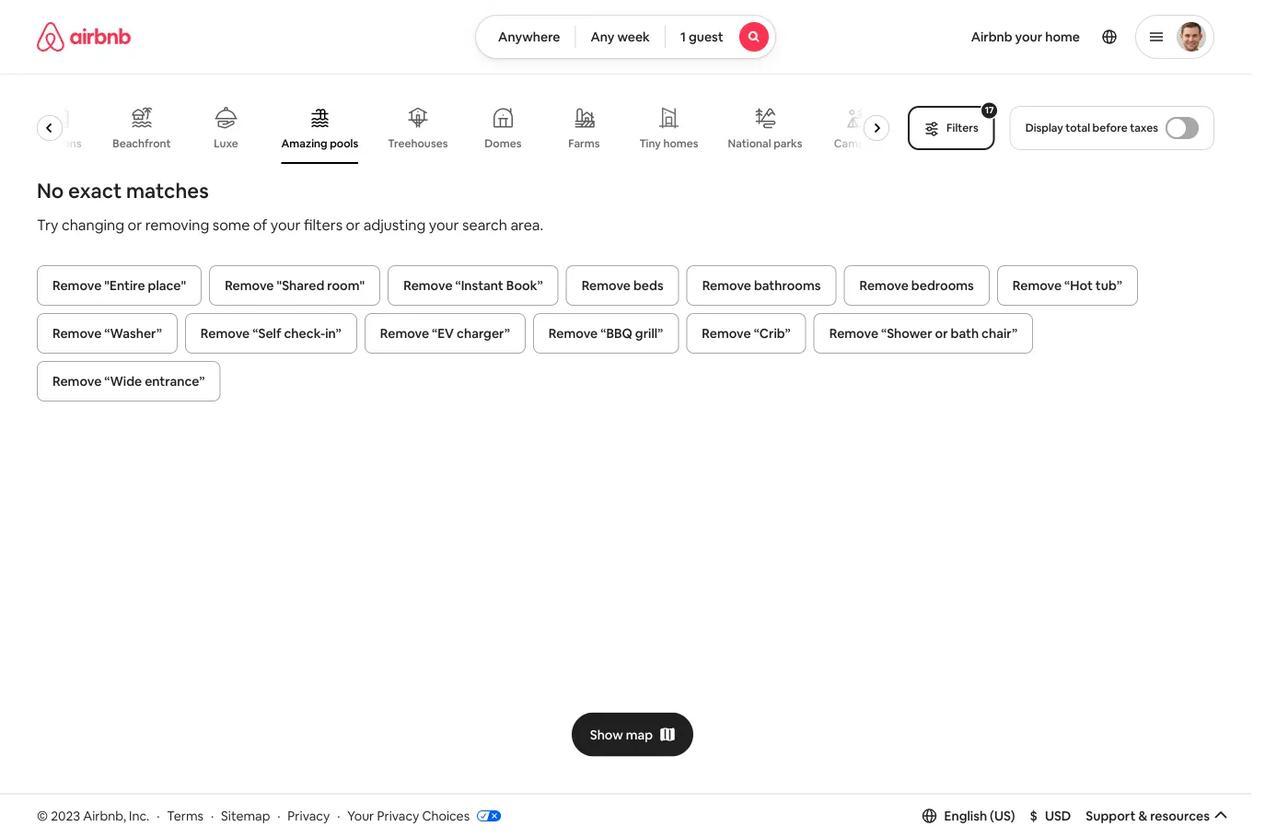 Task type: vqa. For each thing, say whether or not it's contained in the screenshot.
'4'
no



Task type: locate. For each thing, give the bounding box(es) containing it.
remove for remove "crib"
[[702, 325, 751, 342]]

tub"
[[1096, 277, 1123, 294]]

your left home
[[1016, 29, 1043, 45]]

any week button
[[575, 15, 666, 59]]

remove for remove "washer"
[[53, 325, 102, 342]]

remove "self check-in"
[[201, 325, 342, 342]]

removing
[[145, 215, 209, 234]]

show map
[[590, 726, 653, 743]]

anywhere
[[498, 29, 561, 45]]

remove for remove "bbq grill"
[[549, 325, 598, 342]]

"instant
[[456, 277, 504, 294]]

or
[[128, 215, 142, 234], [346, 215, 360, 234], [936, 325, 948, 342]]

sitemap link
[[221, 808, 270, 824]]

1 horizontal spatial or
[[346, 215, 360, 234]]

room"
[[327, 277, 365, 294]]

remove for remove "shower or bath chair"
[[830, 325, 879, 342]]

national parks
[[729, 136, 803, 150]]

1 privacy from the left
[[288, 808, 330, 824]]

support & resources button
[[1086, 808, 1229, 824]]

no exact matches
[[37, 177, 209, 204]]

0 horizontal spatial or
[[128, 215, 142, 234]]

check-
[[284, 325, 325, 342]]

"self
[[253, 325, 281, 342]]

remove "entire place" link
[[37, 265, 202, 306]]

· right terms
[[211, 808, 214, 824]]

remove "washer" link
[[37, 313, 178, 354]]

display total before taxes button
[[1010, 106, 1215, 150]]

remove left "ev
[[380, 325, 429, 342]]

remove left "entire
[[53, 277, 102, 294]]

try changing or removing some of your filters or adjusting your search area.
[[37, 215, 544, 234]]

no
[[37, 177, 64, 204]]

2 horizontal spatial your
[[1016, 29, 1043, 45]]

airbnb your home
[[972, 29, 1081, 45]]

remove left "crib"
[[702, 325, 751, 342]]

beachfront
[[113, 136, 171, 151]]

remove "instant book"
[[404, 277, 543, 294]]

remove "shower or bath chair"
[[830, 325, 1018, 342]]

place"
[[148, 277, 186, 294]]

taxes
[[1130, 121, 1159, 135]]

or for remove
[[936, 325, 948, 342]]

&
[[1139, 808, 1148, 824]]

remove up "ev
[[404, 277, 453, 294]]

bath
[[951, 325, 979, 342]]

"shared
[[277, 277, 324, 294]]

·
[[157, 808, 160, 824], [211, 808, 214, 824], [277, 808, 280, 824], [337, 808, 340, 824]]

your
[[348, 808, 374, 824]]

$ usd
[[1030, 808, 1072, 824]]

show
[[590, 726, 623, 743]]

remove bedrooms
[[860, 277, 974, 294]]

remove up "shower in the right top of the page
[[860, 277, 909, 294]]

group
[[32, 92, 897, 164]]

pools
[[330, 136, 359, 151]]

remove "entire place"
[[53, 277, 186, 294]]

your left search
[[429, 215, 459, 234]]

"hot
[[1065, 277, 1093, 294]]

remove "wide entrance"
[[53, 373, 205, 390]]

your
[[1016, 29, 1043, 45], [271, 215, 301, 234], [429, 215, 459, 234]]

"washer"
[[104, 325, 162, 342]]

· right "inc."
[[157, 808, 160, 824]]

your right of
[[271, 215, 301, 234]]

remove beds link
[[566, 265, 679, 306]]

any week
[[591, 29, 650, 45]]

remove left the '"washer"'
[[53, 325, 102, 342]]

remove left "bbq
[[549, 325, 598, 342]]

display total before taxes
[[1026, 121, 1159, 135]]

remove "bbq grill" link
[[533, 313, 679, 354]]

remove up remove "crib"
[[703, 277, 752, 294]]

changing
[[62, 215, 124, 234]]

remove left the "self
[[201, 325, 250, 342]]

english (us) button
[[923, 808, 1016, 824]]

beds
[[634, 277, 664, 294]]

privacy right your
[[377, 808, 419, 824]]

remove "shower or bath chair" link
[[814, 313, 1034, 354]]

remove "bbq grill"
[[549, 325, 664, 342]]

remove for remove bathrooms
[[703, 277, 752, 294]]

your privacy choices link
[[348, 808, 501, 825]]

tiny
[[640, 136, 662, 151]]

or right filters
[[346, 215, 360, 234]]

remove bedrooms link
[[844, 265, 990, 306]]

farms
[[569, 136, 601, 151]]

terms · sitemap · privacy
[[167, 808, 330, 824]]

support & resources
[[1086, 808, 1210, 824]]

1 horizontal spatial your
[[429, 215, 459, 234]]

0 horizontal spatial privacy
[[288, 808, 330, 824]]

resources
[[1151, 808, 1210, 824]]

None search field
[[475, 15, 776, 59]]

1 horizontal spatial privacy
[[377, 808, 419, 824]]

(us)
[[990, 808, 1016, 824]]

display
[[1026, 121, 1064, 135]]

remove "self check-in" link
[[185, 313, 357, 354]]

camping
[[835, 136, 882, 151]]

charger"
[[457, 325, 510, 342]]

remove "shared room"
[[225, 277, 365, 294]]

2 horizontal spatial or
[[936, 325, 948, 342]]

remove beds
[[582, 277, 664, 294]]

remove for remove "wide entrance"
[[53, 373, 102, 390]]

remove left "shower in the right top of the page
[[830, 325, 879, 342]]

adjusting
[[364, 215, 426, 234]]

remove for remove bedrooms
[[860, 277, 909, 294]]

"shower
[[882, 325, 933, 342]]

matches
[[126, 177, 209, 204]]

airbnb,
[[83, 808, 126, 824]]

or down no exact matches
[[128, 215, 142, 234]]

none search field containing anywhere
[[475, 15, 776, 59]]

· left your
[[337, 808, 340, 824]]

remove "washer"
[[53, 325, 162, 342]]

remove up the "self
[[225, 277, 274, 294]]

· left privacy link at the left of page
[[277, 808, 280, 824]]

privacy left your
[[288, 808, 330, 824]]

remove "ev charger"
[[380, 325, 510, 342]]

remove left the "hot
[[1013, 277, 1062, 294]]

support
[[1086, 808, 1136, 824]]

remove left beds
[[582, 277, 631, 294]]

remove for remove "shared room"
[[225, 277, 274, 294]]

remove for remove beds
[[582, 277, 631, 294]]

parks
[[774, 136, 803, 150]]

entrance"
[[145, 373, 205, 390]]

or left bath
[[936, 325, 948, 342]]

remove left "wide
[[53, 373, 102, 390]]

map
[[626, 726, 653, 743]]

privacy
[[288, 808, 330, 824], [377, 808, 419, 824]]

"crib"
[[754, 325, 791, 342]]



Task type: describe. For each thing, give the bounding box(es) containing it.
"entire
[[104, 277, 145, 294]]

anywhere button
[[475, 15, 576, 59]]

remove for remove "hot tub"
[[1013, 277, 1062, 294]]

remove bathrooms link
[[687, 265, 837, 306]]

english
[[945, 808, 988, 824]]

area.
[[511, 215, 544, 234]]

remove "instant book" link
[[388, 265, 559, 306]]

of
[[253, 215, 267, 234]]

©
[[37, 808, 48, 824]]

or for try
[[128, 215, 142, 234]]

remove "hot tub"
[[1013, 277, 1123, 294]]

2 privacy from the left
[[377, 808, 419, 824]]

remove "shared room" link
[[209, 265, 381, 306]]

remove for remove "self check-in"
[[201, 325, 250, 342]]

in"
[[325, 325, 342, 342]]

week
[[618, 29, 650, 45]]

national
[[729, 136, 772, 150]]

filters button
[[908, 106, 995, 150]]

inc.
[[129, 808, 150, 824]]

filters
[[304, 215, 343, 234]]

grill"
[[635, 325, 664, 342]]

"ev
[[432, 325, 454, 342]]

© 2023 airbnb, inc. ·
[[37, 808, 160, 824]]

some
[[213, 215, 250, 234]]

4 · from the left
[[337, 808, 340, 824]]

1 · from the left
[[157, 808, 160, 824]]

exact
[[68, 177, 122, 204]]

remove "crib" link
[[687, 313, 807, 354]]

0 horizontal spatial your
[[271, 215, 301, 234]]

remove for remove "instant book"
[[404, 277, 453, 294]]

your privacy choices
[[348, 808, 470, 824]]

remove "hot tub" link
[[997, 265, 1138, 306]]

privacy link
[[288, 808, 330, 824]]

usd
[[1045, 808, 1072, 824]]

airbnb
[[972, 29, 1013, 45]]

terms
[[167, 808, 204, 824]]

tiny homes
[[640, 136, 699, 151]]

luxe
[[214, 136, 239, 151]]

homes
[[664, 136, 699, 151]]

bathrooms
[[754, 277, 821, 294]]

terms link
[[167, 808, 204, 824]]

bedrooms
[[912, 277, 974, 294]]

remove for remove "entire place"
[[53, 277, 102, 294]]

remove for remove "ev charger"
[[380, 325, 429, 342]]

try
[[37, 215, 58, 234]]

"bbq
[[601, 325, 633, 342]]

guest
[[689, 29, 724, 45]]

total
[[1066, 121, 1091, 135]]

group containing national parks
[[32, 92, 897, 164]]

mansions
[[34, 136, 82, 151]]

1 guest button
[[665, 15, 776, 59]]

chair"
[[982, 325, 1018, 342]]

search
[[463, 215, 507, 234]]

3 · from the left
[[277, 808, 280, 824]]

airbnb your home link
[[960, 18, 1092, 56]]

amazing pools
[[282, 136, 359, 151]]

english (us)
[[945, 808, 1016, 824]]

1
[[681, 29, 686, 45]]

$
[[1030, 808, 1038, 824]]

choices
[[422, 808, 470, 824]]

book"
[[506, 277, 543, 294]]

your inside profile element
[[1016, 29, 1043, 45]]

1 guest
[[681, 29, 724, 45]]

profile element
[[799, 0, 1215, 74]]

sitemap
[[221, 808, 270, 824]]

home
[[1046, 29, 1081, 45]]

remove bathrooms
[[703, 277, 821, 294]]

2 · from the left
[[211, 808, 214, 824]]

remove "wide entrance" link
[[37, 361, 221, 402]]



